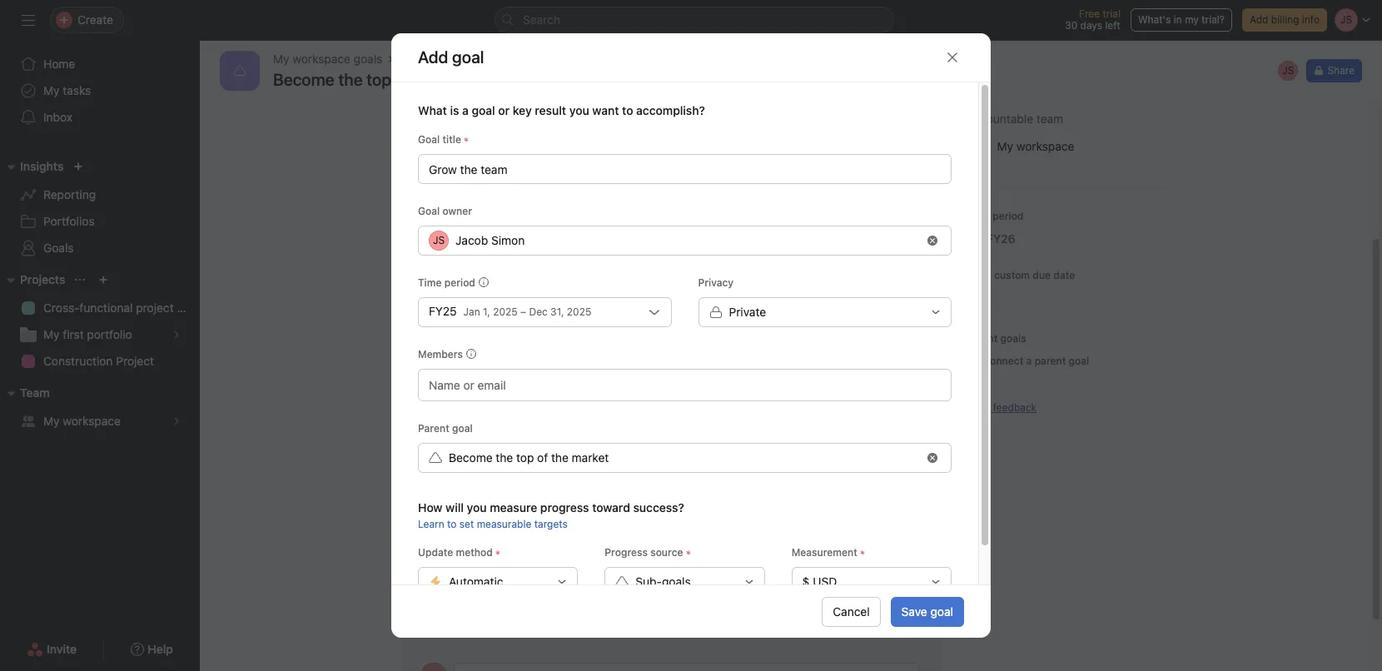 Task type: vqa. For each thing, say whether or not it's contained in the screenshot.
Dec
yes



Task type: locate. For each thing, give the bounding box(es) containing it.
time period up "custom"
[[966, 210, 1024, 222]]

custom
[[994, 269, 1030, 281]]

the left market on the left of page
[[551, 451, 569, 465]]

become the top of the market
[[273, 70, 495, 89]]

period down strive
[[444, 277, 475, 289]]

1 horizontal spatial sub-goals
[[636, 575, 691, 589]]

1 vertical spatial workspace
[[63, 414, 121, 428]]

1 horizontal spatial parent
[[966, 332, 998, 345]]

workspace down construction project link
[[63, 414, 121, 428]]

open user profile image
[[420, 580, 447, 607]]

0 vertical spatial sub-goals
[[413, 381, 477, 396]]

1 vertical spatial sub-goals
[[636, 575, 691, 589]]

2 vertical spatial a
[[1026, 355, 1032, 367]]

goal left title
[[418, 133, 440, 146]]

strive
[[454, 255, 484, 269]]

construction project link
[[10, 348, 190, 375]]

1 horizontal spatial become
[[449, 451, 493, 465]]

0 horizontal spatial of
[[395, 70, 410, 89]]

to
[[447, 518, 457, 531]]

of inside button
[[537, 451, 548, 465]]

set a custom due date button
[[963, 267, 1079, 284]]

goal down name or email text box
[[452, 422, 473, 435]]

1 horizontal spatial required image
[[683, 548, 693, 558]]

0 vertical spatial remove image
[[928, 236, 938, 246]]

or left key
[[498, 103, 510, 117]]

date
[[1054, 269, 1075, 281]]

1 vertical spatial or
[[557, 492, 567, 505]]

2 horizontal spatial a
[[1026, 355, 1032, 367]]

1 goal from the top
[[418, 133, 440, 146]]

1 simon from the top
[[491, 233, 525, 247]]

0 horizontal spatial parent
[[418, 422, 449, 435]]

info
[[1302, 13, 1320, 26]]

projects button
[[0, 270, 65, 290]]

0 vertical spatial time period
[[966, 210, 1024, 222]]

0 vertical spatial js
[[1283, 64, 1294, 77]]

1 horizontal spatial or
[[557, 492, 567, 505]]

a right set in the right top of the page
[[986, 269, 992, 281]]

members
[[418, 348, 463, 361]]

1 horizontal spatial the
[[496, 451, 513, 465]]

1 vertical spatial connect
[[430, 492, 471, 505]]

1 remove image from the top
[[928, 236, 938, 246]]

0 vertical spatial you
[[569, 103, 589, 117]]

0 horizontal spatial or
[[498, 103, 510, 117]]

my for my first portfolio
[[43, 327, 60, 341]]

1 vertical spatial js
[[433, 234, 445, 247]]

goal right is
[[472, 103, 495, 117]]

js
[[1283, 64, 1294, 77], [433, 234, 445, 247]]

goal for goal owner
[[418, 205, 440, 217]]

become for become the top of the market
[[449, 451, 493, 465]]

0 vertical spatial will
[[434, 255, 451, 269]]

result
[[535, 103, 566, 117]]

1 vertical spatial top
[[516, 451, 534, 465]]

title
[[443, 133, 461, 146]]

goals up connect a parent goal button
[[1001, 332, 1027, 345]]

a right is
[[462, 103, 469, 117]]

required image
[[493, 548, 503, 558]]

1 horizontal spatial of
[[537, 451, 548, 465]]

to accomplish?
[[622, 103, 705, 117]]

required image for usd
[[858, 548, 868, 558]]

what
[[418, 103, 447, 117]]

invite button
[[16, 635, 88, 665]]

sub- right ·
[[636, 575, 662, 589]]

measure
[[490, 501, 537, 515]]

js left share button
[[1283, 64, 1294, 77]]

1 horizontal spatial 2025
[[567, 306, 592, 318]]

0 horizontal spatial workspace
[[63, 414, 121, 428]]

my
[[1185, 13, 1199, 26]]

connect down 'parent goals'
[[983, 355, 1024, 367]]

portfolio
[[87, 327, 132, 341]]

time up set in the right top of the page
[[966, 210, 990, 222]]

parent up related work
[[418, 422, 449, 435]]

parent up connect a parent goal button
[[966, 332, 998, 345]]

set
[[460, 518, 474, 531]]

remove image inside become the top of the market button
[[928, 453, 938, 463]]

the market
[[414, 70, 495, 89]]

close this dialog image
[[946, 51, 959, 64]]

1 horizontal spatial sub-
[[636, 575, 662, 589]]

update
[[418, 546, 453, 559]]

top up connect relevant projects or portfolios
[[516, 451, 534, 465]]

0 horizontal spatial you
[[467, 501, 487, 515]]

1 vertical spatial jacob
[[453, 586, 488, 600]]

remove image for jacob simon
[[928, 236, 938, 246]]

0 horizontal spatial connect
[[430, 492, 471, 505]]

2025 left the –
[[493, 306, 518, 318]]

workspace up become the top of the market
[[293, 52, 351, 66]]

reporting link
[[10, 182, 190, 208]]

the up relevant
[[496, 451, 513, 465]]

left
[[1105, 19, 1121, 32]]

top
[[367, 70, 391, 89], [516, 451, 534, 465]]

2 remove image from the top
[[928, 453, 938, 463]]

1 vertical spatial sub-
[[636, 575, 662, 589]]

remove image
[[928, 236, 938, 246], [928, 453, 938, 463]]

0 vertical spatial jacob
[[456, 233, 488, 247]]

2 horizontal spatial the
[[551, 451, 569, 465]]

1 vertical spatial you
[[467, 501, 487, 515]]

1 vertical spatial become
[[449, 451, 493, 465]]

simon up for
[[491, 233, 525, 247]]

0 vertical spatial top
[[367, 70, 391, 89]]

related work
[[413, 468, 494, 483]]

relevant
[[473, 492, 512, 505]]

0 vertical spatial period
[[993, 210, 1024, 222]]

jacob up strive
[[456, 233, 488, 247]]

how
[[418, 501, 443, 515]]

0 horizontal spatial a
[[462, 103, 469, 117]]

a inside button
[[1026, 355, 1032, 367]]

goal title
[[418, 133, 461, 146]]

parent for parent goal
[[418, 422, 449, 435]]

team button
[[0, 383, 50, 403]]

30
[[1065, 19, 1078, 32]]

0 vertical spatial become
[[273, 70, 335, 89]]

1 horizontal spatial period
[[993, 210, 1024, 222]]

1 vertical spatial of
[[537, 451, 548, 465]]

we
[[413, 255, 431, 269]]

0 vertical spatial time
[[966, 210, 990, 222]]

a left parent
[[1026, 355, 1032, 367]]

you
[[569, 103, 589, 117], [467, 501, 487, 515]]

a inside "button"
[[986, 269, 992, 281]]

my inside global element
[[43, 83, 60, 97]]

1 horizontal spatial time
[[966, 210, 990, 222]]

period
[[993, 210, 1024, 222], [444, 277, 475, 289]]

automatic
[[449, 575, 503, 589]]

time period up fy25
[[418, 277, 475, 289]]

the for the market
[[338, 70, 363, 89]]

0 horizontal spatial 2025
[[493, 306, 518, 318]]

will inside how will you measure progress toward success? learn to set measurable targets
[[446, 501, 464, 515]]

insights element
[[0, 152, 200, 265]]

set
[[967, 269, 983, 281]]

1 2025 from the left
[[493, 306, 518, 318]]

0 vertical spatial of
[[395, 70, 410, 89]]

or right projects
[[557, 492, 567, 505]]

add
[[1250, 13, 1269, 26]]

sub-goals
[[413, 381, 477, 396], [636, 575, 691, 589]]

will right we
[[434, 255, 451, 269]]

become down my workspace goals link
[[273, 70, 335, 89]]

the
[[338, 70, 363, 89], [496, 451, 513, 465], [551, 451, 569, 465]]

1 vertical spatial a
[[986, 269, 992, 281]]

time period
[[966, 210, 1024, 222], [418, 277, 475, 289]]

0 vertical spatial parent
[[966, 332, 998, 345]]

0 horizontal spatial become
[[273, 70, 335, 89]]

free
[[1079, 7, 1100, 20]]

owner
[[443, 205, 472, 217]]

simon for jacob simon created this goal ·
[[491, 586, 527, 600]]

my for my workspace goals
[[273, 52, 289, 66]]

jacob right "open user profile" icon
[[453, 586, 488, 600]]

0 horizontal spatial sub-
[[413, 381, 444, 396]]

parent for parent goals
[[966, 332, 998, 345]]

1 vertical spatial simon
[[491, 586, 527, 600]]

1 horizontal spatial connect
[[983, 355, 1024, 367]]

1 vertical spatial goal
[[418, 205, 440, 217]]

2025 right 31,
[[567, 306, 592, 318]]

trial?
[[1202, 13, 1225, 26]]

search button
[[495, 7, 894, 33]]

required image
[[461, 135, 471, 145], [683, 548, 693, 558], [858, 548, 868, 558]]

workspace for my workspace goals
[[293, 52, 351, 66]]

my inside projects element
[[43, 327, 60, 341]]

become the top of the market button
[[418, 443, 952, 473]]

1 vertical spatial time period
[[418, 277, 475, 289]]

want
[[592, 103, 619, 117]]

of up projects
[[537, 451, 548, 465]]

2 simon from the top
[[491, 586, 527, 600]]

my
[[273, 52, 289, 66], [43, 83, 60, 97], [43, 327, 60, 341], [43, 414, 60, 428]]

0 vertical spatial connect
[[983, 355, 1024, 367]]

2 horizontal spatial required image
[[858, 548, 868, 558]]

save goal
[[902, 604, 954, 618]]

add goal
[[418, 47, 484, 67]]

a for parent
[[1026, 355, 1032, 367]]

required image for sub-goals
[[683, 548, 693, 558]]

connect
[[983, 355, 1024, 367], [430, 492, 471, 505]]

0 horizontal spatial js
[[433, 234, 445, 247]]

first
[[63, 327, 84, 341]]

workspace inside teams element
[[63, 414, 121, 428]]

will up to on the left bottom of page
[[446, 501, 464, 515]]

show options image
[[503, 73, 517, 87]]

sub-goals down "source" on the left bottom of the page
[[636, 575, 691, 589]]

1 vertical spatial will
[[446, 501, 464, 515]]

goal left owner
[[418, 205, 440, 217]]

2 goal from the top
[[418, 205, 440, 217]]

1 horizontal spatial a
[[986, 269, 992, 281]]

cancel
[[833, 604, 870, 618]]

top inside button
[[516, 451, 534, 465]]

1 vertical spatial time
[[418, 277, 442, 289]]

js inside button
[[1283, 64, 1294, 77]]

0 likes. click to like this task image
[[527, 73, 540, 87]]

hide sidebar image
[[22, 13, 35, 27]]

key
[[513, 103, 532, 117]]

you inside how will you measure progress toward success? learn to set measurable targets
[[467, 501, 487, 515]]

home
[[43, 57, 75, 71]]

my tasks
[[43, 83, 91, 97]]

period up "custom"
[[993, 210, 1024, 222]]

sub-goals down the members
[[413, 381, 477, 396]]

js down the goal owner
[[433, 234, 445, 247]]

send
[[966, 401, 990, 414]]

sub- down the members
[[413, 381, 444, 396]]

become up related work
[[449, 451, 493, 465]]

1 vertical spatial parent
[[418, 422, 449, 435]]

the for the
[[496, 451, 513, 465]]

0 vertical spatial goal
[[418, 133, 440, 146]]

goals down "source" on the left bottom of the page
[[662, 575, 691, 589]]

1 horizontal spatial you
[[569, 103, 589, 117]]

0 horizontal spatial the
[[338, 70, 363, 89]]

0 vertical spatial workspace
[[293, 52, 351, 66]]

become the top of the market
[[449, 451, 609, 465]]

1 horizontal spatial workspace
[[293, 52, 351, 66]]

my inside teams element
[[43, 414, 60, 428]]

become inside button
[[449, 451, 493, 465]]

of for the
[[537, 451, 548, 465]]

1 horizontal spatial js
[[1283, 64, 1294, 77]]

you up set
[[467, 501, 487, 515]]

measurable
[[477, 518, 532, 531]]

workspace for my workspace
[[63, 414, 121, 428]]

1 vertical spatial period
[[444, 277, 475, 289]]

0 vertical spatial or
[[498, 103, 510, 117]]

goals link
[[10, 235, 190, 261]]

goal for goal title
[[418, 133, 440, 146]]

0 vertical spatial a
[[462, 103, 469, 117]]

jacob for jacob simon created this goal ·
[[453, 586, 488, 600]]

0 vertical spatial simon
[[491, 233, 525, 247]]

will for you
[[446, 501, 464, 515]]

jacob for jacob simon
[[456, 233, 488, 247]]

my first portfolio link
[[10, 321, 190, 348]]

learn
[[418, 518, 444, 531]]

simon
[[491, 233, 525, 247], [491, 586, 527, 600]]

0 horizontal spatial top
[[367, 70, 391, 89]]

connect down related work
[[430, 492, 471, 505]]

cross-
[[43, 301, 79, 315]]

of left the market
[[395, 70, 410, 89]]

simon down required icon
[[491, 586, 527, 600]]

method
[[456, 546, 493, 559]]

the down my workspace goals link
[[338, 70, 363, 89]]

1 vertical spatial remove image
[[928, 453, 938, 463]]

parent
[[966, 332, 998, 345], [418, 422, 449, 435]]

you left want
[[569, 103, 589, 117]]

goal right save
[[931, 604, 954, 618]]

time down we
[[418, 277, 442, 289]]

1 horizontal spatial top
[[516, 451, 534, 465]]

top down my workspace goals link
[[367, 70, 391, 89]]



Task type: describe. For each thing, give the bounding box(es) containing it.
tasks
[[63, 83, 91, 97]]

plan
[[177, 301, 200, 315]]

0 horizontal spatial required image
[[461, 135, 471, 145]]

private
[[729, 305, 766, 319]]

project
[[116, 354, 154, 368]]

connect relevant projects or portfolios
[[430, 492, 616, 505]]

connect a parent goal button
[[959, 350, 1097, 373]]

cross-functional project plan
[[43, 301, 200, 315]]

usd
[[813, 575, 837, 589]]

market
[[572, 451, 609, 465]]

toward success?
[[592, 501, 684, 515]]

my workspace link
[[10, 408, 190, 435]]

sub- inside dropdown button
[[636, 575, 662, 589]]

share button
[[1307, 59, 1362, 82]]

source
[[651, 546, 683, 559]]

inbox
[[43, 110, 72, 124]]

0 horizontal spatial time
[[418, 277, 442, 289]]

is
[[450, 103, 459, 117]]

0 horizontal spatial sub-goals
[[413, 381, 477, 396]]

portfolios link
[[10, 208, 190, 235]]

$0.00
[[434, 121, 479, 140]]

dec
[[529, 306, 548, 318]]

trial
[[1103, 7, 1121, 20]]

what's
[[1138, 13, 1171, 26]]

my workspace goals
[[273, 52, 383, 66]]

share
[[1328, 64, 1355, 77]]

automatic button
[[418, 567, 578, 597]]

connect for connect relevant projects or portfolios
[[430, 492, 471, 505]]

save
[[902, 604, 927, 618]]

my workspace
[[43, 414, 121, 428]]

learn to set measurable targets link
[[418, 518, 568, 531]]

jan
[[463, 306, 480, 318]]

due
[[1033, 269, 1051, 281]]

global element
[[0, 41, 200, 141]]

days
[[1081, 19, 1103, 32]]

1 horizontal spatial time period
[[966, 210, 1024, 222]]

connect for connect a parent goal
[[983, 355, 1024, 367]]

my first portfolio
[[43, 327, 132, 341]]

31,
[[551, 306, 564, 318]]

parent
[[1035, 355, 1066, 367]]

measurement
[[792, 546, 858, 559]]

projects element
[[0, 265, 200, 378]]

free trial 30 days left
[[1065, 7, 1121, 32]]

search list box
[[495, 7, 894, 33]]

become for become the top of the market
[[273, 70, 335, 89]]

0 horizontal spatial period
[[444, 277, 475, 289]]

2 2025 from the left
[[567, 306, 592, 318]]

for
[[487, 255, 502, 269]]

construction
[[43, 354, 113, 368]]

invite
[[47, 642, 77, 656]]

of for the market
[[395, 70, 410, 89]]

simon for jacob simon
[[491, 233, 525, 247]]

–
[[521, 306, 526, 318]]

Name or email text field
[[429, 375, 519, 395]]

or inside button
[[557, 492, 567, 505]]

billing
[[1271, 13, 1300, 26]]

parent goals
[[966, 332, 1027, 345]]

goal left ·
[[599, 586, 622, 600]]

inbox link
[[10, 104, 190, 131]]

goals down the members
[[444, 381, 477, 396]]

my for my workspace
[[43, 414, 60, 428]]

progress
[[540, 501, 589, 515]]

will for strive
[[434, 255, 451, 269]]

goals
[[43, 241, 74, 255]]

goals up become the top of the market
[[354, 52, 383, 66]]

portfolios
[[43, 214, 95, 228]]

created
[[530, 586, 572, 600]]

js button
[[1277, 59, 1300, 82]]

remove image for become the top of the market
[[928, 453, 938, 463]]

add billing info
[[1250, 13, 1320, 26]]

what's in my trial?
[[1138, 13, 1225, 26]]

set a custom due date
[[967, 269, 1075, 281]]

fy25
[[429, 304, 457, 318]]

top for the market
[[367, 70, 391, 89]]

my for my tasks
[[43, 83, 60, 97]]

connect relevant projects or portfolios button
[[406, 487, 624, 510]]

targets
[[534, 518, 568, 531]]

project
[[136, 301, 174, 315]]

what's in my trial? button
[[1131, 8, 1232, 32]]

0 vertical spatial sub-
[[413, 381, 444, 396]]

send feedback link
[[966, 401, 1037, 416]]

success!
[[505, 255, 552, 269]]

0 horizontal spatial time period
[[418, 277, 475, 289]]

team
[[1037, 112, 1064, 126]]

goals inside dropdown button
[[662, 575, 691, 589]]

teams element
[[0, 378, 200, 438]]

my tasks link
[[10, 77, 190, 104]]

my workspace goals link
[[273, 50, 383, 68]]

progress source
[[605, 546, 683, 559]]

description
[[413, 224, 485, 239]]

sub-goals button
[[605, 567, 765, 597]]

we will strive for success!
[[413, 255, 552, 269]]

accountable
[[966, 112, 1034, 126]]

progress
[[605, 546, 648, 559]]

jacob simon
[[456, 233, 525, 247]]

fy25 jan 1, 2025 – dec 31, 2025
[[429, 304, 592, 318]]

search
[[523, 12, 560, 27]]

connect a parent goal
[[983, 355, 1089, 367]]

top for the
[[516, 451, 534, 465]]

accountable team
[[966, 112, 1064, 126]]

feedback
[[993, 401, 1037, 414]]

Enter goal name text field
[[418, 154, 952, 184]]

sub-goals inside dropdown button
[[636, 575, 691, 589]]

reporting
[[43, 187, 96, 202]]

portfolios
[[570, 492, 616, 505]]

update method
[[418, 546, 493, 559]]

jacob simon created this goal ·
[[453, 586, 632, 600]]

a for time
[[986, 269, 992, 281]]

1,
[[483, 306, 490, 318]]

this
[[576, 586, 596, 600]]

cross-functional project plan link
[[10, 295, 200, 321]]

projects
[[20, 272, 65, 286]]

goal right parent
[[1069, 355, 1089, 367]]



